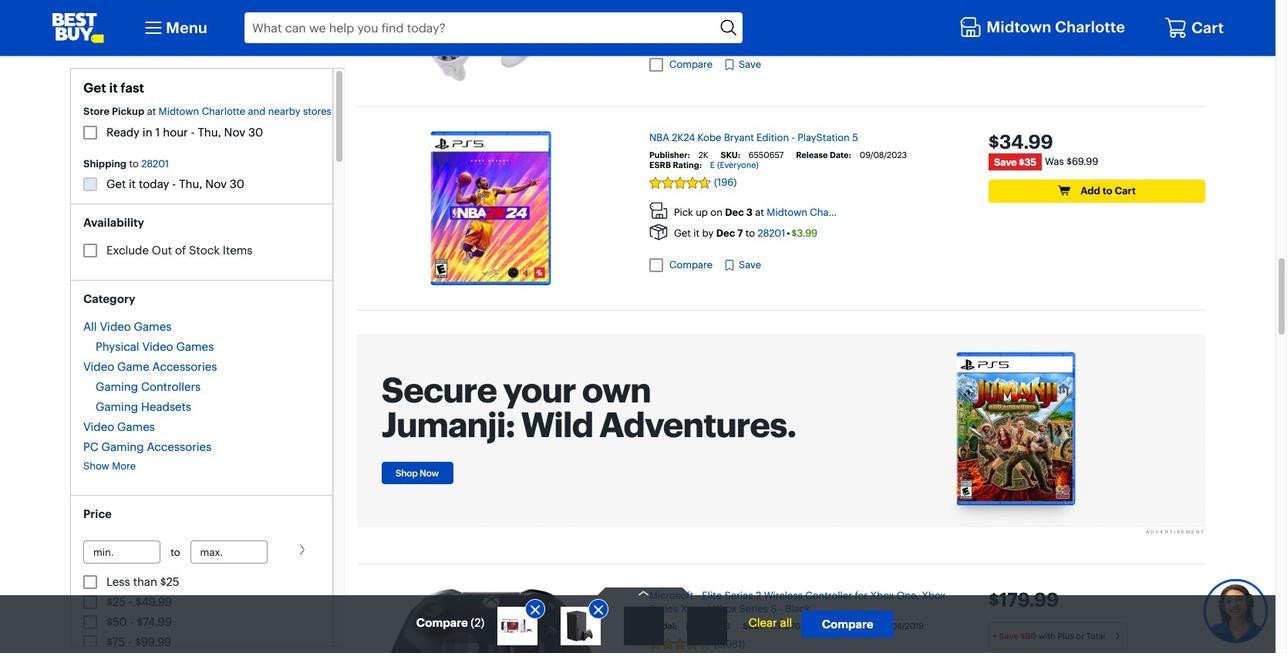Task type: describe. For each thing, give the bounding box(es) containing it.
nearby
[[268, 105, 300, 117]]

)
[[481, 615, 485, 630]]

50
[[1025, 631, 1037, 641]]

dec for pick up on
[[725, 206, 744, 218]]

1 horizontal spatial midtown
[[767, 206, 808, 218]]

1 add to cart button from the top
[[989, 0, 1206, 23]]

(
[[471, 615, 474, 630]]

0 vertical spatial gaming
[[96, 379, 138, 394]]

get it today - thu, nov 30
[[106, 177, 244, 191]]

less than $25 link
[[106, 574, 179, 589]]

stock
[[189, 243, 220, 258]]

exclude out of stock items link
[[106, 243, 253, 258]]

0 horizontal spatial and
[[248, 105, 266, 117]]

save $35
[[994, 156, 1037, 168]]

$69.99
[[1067, 155, 1098, 167]]

was $69.99
[[1045, 155, 1098, 167]]

+ save $ 50 with plus or total
[[993, 631, 1106, 641]]

nba 2k24 kobe bryant edition - playstation 5
[[649, 131, 858, 143]]

- right s
[[780, 603, 783, 615]]

on
[[711, 206, 723, 218]]

edition
[[757, 131, 789, 143]]

Minimum Price text field
[[83, 540, 161, 563]]

28201 button
[[758, 227, 785, 239]]

fast
[[121, 79, 144, 96]]

1 vertical spatial thu,
[[179, 177, 202, 191]]

fst-
[[686, 621, 702, 632]]

with
[[1039, 631, 1056, 641]]

release date: for controller
[[818, 621, 873, 632]]

compare down for at the right of page
[[822, 617, 874, 632]]

up for in
[[696, 5, 708, 17]]

today
[[139, 177, 169, 191]]

more
[[112, 460, 136, 472]]

at for pick up in 1 hour at
[[753, 5, 762, 17]]

save button for compare option
[[724, 57, 761, 73]]

series down "microsoft"
[[649, 603, 678, 615]]

fst-00008
[[686, 621, 730, 632]]

2 vertical spatial games
[[117, 420, 155, 434]]

gaming controllers link
[[96, 379, 201, 394]]

1 vertical spatial gaming
[[96, 399, 138, 414]]

black
[[786, 603, 811, 615]]

video up pc
[[83, 420, 114, 434]]

advertisement region
[[357, 334, 1206, 527]]

0 horizontal spatial 28201
[[141, 157, 169, 169]]

compare tray element
[[0, 588, 1287, 653]]

apply price range image
[[296, 543, 309, 556]]

video game accessories link
[[83, 359, 217, 374]]

get for get it today - thu, nov 30
[[106, 177, 126, 191]]

- left elite
[[696, 589, 700, 602]]

0 horizontal spatial in
[[143, 125, 152, 139]]

less
[[106, 574, 130, 589]]

sony - playstation 5 slim console – marvel's spider-man 2 bundle (full game download included) - white image
[[501, 611, 532, 642]]

pick for pick up in 1 hour at
[[674, 5, 693, 17]]

0 vertical spatial games
[[134, 319, 172, 334]]

nba 2k24 kobe bryant edition - playstation 5 link
[[649, 131, 858, 143]]

get for get it by tomorrow
[[674, 26, 691, 39]]

$75
[[106, 634, 125, 649]]

it for get it today - thu, nov 30
[[129, 177, 136, 191]]

clear all
[[749, 615, 792, 630]]

7
[[737, 227, 743, 239]]

compare ( 2 )
[[416, 615, 485, 630]]

2 vertical spatial cart
[[1115, 184, 1136, 197]]

(196) link
[[649, 176, 964, 189]]

2k24
[[672, 131, 695, 143]]

(9,081) link
[[649, 638, 964, 651]]

gaming headsets link
[[96, 399, 191, 414]]

e
[[710, 160, 715, 170]]

microsoft - elite series 2 wireless controller for xbox one, xbox series x, and xbox series s - black
[[649, 589, 946, 615]]

1 vertical spatial games
[[176, 339, 214, 354]]

$25 - $49.99 link
[[106, 594, 172, 609]]

2 vertical spatial gaming
[[101, 440, 144, 454]]

28201 button
[[141, 157, 169, 170]]

shipping
[[83, 157, 127, 169]]

11/04/2019
[[882, 621, 924, 632]]

less than $25
[[106, 574, 179, 589]]

video up 'video game accessories' link
[[142, 339, 173, 354]]

wireless
[[764, 589, 803, 602]]

by for dec
[[702, 227, 714, 239]]

get for get it fast
[[83, 79, 106, 96]]

nba
[[649, 131, 669, 143]]

ready
[[106, 125, 140, 139]]

midtown inside dropdown button
[[987, 17, 1052, 36]]

pc
[[83, 440, 98, 454]]

- right the edition on the right
[[792, 131, 795, 143]]

kobe
[[698, 131, 721, 143]]

total
[[1087, 631, 1106, 641]]

Type to search. Navigate forward to hear suggestions text field
[[244, 12, 716, 43]]

clear all button
[[749, 615, 792, 630]]

(9,081)
[[714, 638, 745, 650]]

all
[[83, 319, 97, 334]]

0 vertical spatial 1
[[722, 5, 726, 17]]

nba 2k24 kobe bryant edition - playstation 5 - front_zoom image
[[430, 131, 551, 285]]

out
[[152, 243, 172, 258]]

$3.99
[[792, 227, 818, 239]]

- right $50
[[130, 614, 134, 629]]

get for get it by dec 7 to 28201 • $3.99
[[674, 227, 691, 239]]

controller
[[805, 589, 852, 602]]

2 add to cart from the top
[[1081, 184, 1136, 197]]

menu
[[166, 18, 207, 37]]

cart link
[[1165, 16, 1224, 39]]

3
[[746, 206, 753, 218]]

at for pick up on dec 3 at midtown charlotte
[[755, 206, 764, 218]]

Get it today - Thu, Nov 30 checkbox
[[83, 178, 97, 191]]

series up clear
[[739, 603, 768, 615]]

of
[[175, 243, 186, 258]]

- right $75
[[128, 634, 132, 649]]

save button for compare checkbox on the right
[[724, 258, 761, 273]]

Exclude Out of Stock Items checkbox
[[83, 244, 97, 258]]

•
[[787, 227, 790, 239]]

controllers
[[141, 379, 201, 394]]

2k
[[699, 149, 708, 160]]

release for controller
[[818, 621, 850, 632]]

release date: for playstation
[[796, 149, 851, 160]]

09/08/2023
[[860, 149, 907, 160]]

0 horizontal spatial charlotte
[[202, 105, 245, 117]]

video down physical
[[83, 359, 114, 374]]

remove from compare tray image
[[591, 602, 606, 618]]

or
[[1076, 631, 1084, 641]]

$50 - $74.99 link
[[106, 614, 172, 629]]

physical video games link
[[96, 339, 214, 354]]

save down tomorrow at top
[[739, 58, 761, 70]]

get it by dec 7 to 28201 • $3.99
[[674, 227, 818, 239]]

$
[[1021, 631, 1025, 641]]

compared items element
[[497, 599, 743, 646]]



Task type: vqa. For each thing, say whether or not it's contained in the screenshot.
Sharper Image - Powerboost Deep Tissue Massager - Black
no



Task type: locate. For each thing, give the bounding box(es) containing it.
Less than $25 checkbox
[[83, 575, 97, 589]]

Maximum Price text field
[[190, 540, 268, 563]]

1 vertical spatial dec
[[716, 227, 735, 239]]

0 vertical spatial charlotte
[[1055, 17, 1125, 36]]

1 vertical spatial add to cart
[[1081, 184, 1136, 197]]

1 vertical spatial nov
[[205, 177, 227, 191]]

$25
[[160, 574, 179, 589], [106, 594, 126, 609]]

s
[[771, 603, 777, 615]]

1 vertical spatial save button
[[724, 258, 761, 273]]

1 vertical spatial 28201
[[758, 227, 785, 239]]

1 vertical spatial add to cart button
[[989, 179, 1206, 203]]

get up "store"
[[83, 79, 106, 96]]

rating
[[673, 160, 699, 170]]

0 vertical spatial pick
[[674, 5, 693, 17]]

0 vertical spatial release date:
[[796, 149, 851, 160]]

0 vertical spatial at
[[753, 5, 762, 17]]

all video games physical video games video game accessories gaming controllers gaming headsets video games pc gaming accessories show more
[[83, 319, 217, 472]]

save button down 7
[[724, 258, 761, 273]]

2 inside compare tray element
[[474, 615, 481, 630]]

0 vertical spatial 2
[[756, 589, 761, 602]]

charlotte inside dropdown button
[[1055, 17, 1125, 36]]

1 horizontal spatial date:
[[852, 621, 873, 632]]

it for get it by dec 7 to 28201 • $3.99
[[694, 227, 700, 239]]

save right +
[[999, 631, 1019, 641]]

2 by from the top
[[702, 227, 714, 239]]

game
[[117, 359, 149, 374]]

publisher:
[[649, 149, 690, 160]]

$75 - $99.99
[[106, 634, 171, 649]]

compare left (
[[416, 615, 468, 630]]

games up physical video games link
[[134, 319, 172, 334]]

pick up on dec 3 at midtown charlotte
[[674, 206, 854, 218]]

dec left 7
[[716, 227, 735, 239]]

and right x,
[[693, 603, 710, 615]]

headsets
[[141, 399, 191, 414]]

1 vertical spatial 1
[[155, 125, 160, 139]]

x,
[[681, 603, 690, 615]]

1 vertical spatial 2
[[474, 615, 481, 630]]

tomorrow
[[716, 26, 764, 39]]

$50
[[106, 614, 127, 629]]

best buy help human beacon image
[[1203, 578, 1268, 644]]

date: down playstation
[[830, 149, 851, 160]]

2 save button from the top
[[724, 258, 761, 273]]

1 vertical spatial hour
[[163, 125, 188, 139]]

get down pick up in 1 hour at
[[674, 26, 691, 39]]

0 vertical spatial thu,
[[198, 125, 221, 139]]

at right 3
[[755, 206, 764, 218]]

video
[[100, 319, 131, 334], [142, 339, 173, 354], [83, 359, 114, 374], [83, 420, 114, 434]]

midtown charlotte button
[[960, 13, 1129, 42]]

than
[[133, 574, 157, 589]]

one,
[[897, 589, 919, 602]]

add to cart down $69.99
[[1081, 184, 1136, 197]]

all
[[780, 615, 792, 630]]

1 horizontal spatial sku:
[[743, 621, 762, 632]]

0 horizontal spatial 30
[[230, 177, 244, 191]]

1 vertical spatial release date:
[[818, 621, 873, 632]]

1 vertical spatial 30
[[230, 177, 244, 191]]

thu, right today
[[179, 177, 202, 191]]

0 vertical spatial add to cart
[[1081, 5, 1136, 17]]

xbox down elite
[[713, 603, 737, 615]]

xbox
[[870, 589, 894, 602], [922, 589, 946, 602], [713, 603, 737, 615]]

pick left the on
[[674, 206, 693, 218]]

0 vertical spatial and
[[248, 105, 266, 117]]

1 horizontal spatial in
[[711, 5, 719, 17]]

1 vertical spatial in
[[143, 125, 152, 139]]

gaming up the 'more'
[[101, 440, 144, 454]]

1 vertical spatial at
[[147, 105, 156, 117]]

midtown
[[987, 17, 1052, 36], [159, 105, 199, 117], [767, 206, 808, 218]]

bryant
[[724, 131, 754, 143]]

$49.99
[[135, 594, 172, 609]]

pick up in 1 hour at
[[674, 5, 762, 17]]

dec left 3
[[725, 206, 744, 218]]

it left 7
[[694, 227, 700, 239]]

2 inside microsoft - elite series 2 wireless controller for xbox one, xbox series x, and xbox series s - black
[[756, 589, 761, 602]]

1 up get it by tomorrow
[[722, 5, 726, 17]]

1 save button from the top
[[724, 57, 761, 73]]

games up controllers
[[176, 339, 214, 354]]

get
[[674, 26, 691, 39], [83, 79, 106, 96], [106, 177, 126, 191], [674, 227, 691, 239]]

Compare checkbox
[[649, 58, 663, 72]]

Compare checkbox
[[649, 258, 663, 272]]

cart
[[1115, 5, 1136, 17], [1192, 18, 1224, 37], [1115, 184, 1136, 197]]

2 left the wireless
[[756, 589, 761, 602]]

0 vertical spatial save button
[[724, 57, 761, 73]]

- up $50 - $74.99 'link'
[[129, 594, 132, 609]]

1 vertical spatial accessories
[[147, 440, 212, 454]]

hour
[[728, 5, 751, 17], [163, 125, 188, 139]]

up for on
[[696, 206, 708, 218]]

0 vertical spatial sku:
[[721, 149, 740, 160]]

to
[[1103, 5, 1113, 17], [129, 157, 139, 169], [1103, 184, 1113, 197], [746, 227, 755, 239], [171, 546, 180, 558]]

$25 - $49.99 checkbox
[[83, 595, 97, 609]]

sku: down bryant
[[721, 149, 740, 160]]

(everyone)
[[717, 160, 759, 170]]

by for tomorrow
[[702, 26, 714, 39]]

+
[[993, 631, 997, 641]]

30 up items
[[230, 177, 244, 191]]

hour up tomorrow at top
[[728, 5, 751, 17]]

0 horizontal spatial sku:
[[721, 149, 740, 160]]

gaming up video games link
[[96, 399, 138, 414]]

microsoft - elite series 2 wireless controller for xbox one, xbox series x, and xbox series s - black - front_zoom image
[[377, 589, 605, 653]]

video up physical
[[100, 319, 131, 334]]

category
[[83, 292, 135, 306]]

1 vertical spatial $25
[[106, 594, 126, 609]]

$25 right than
[[160, 574, 179, 589]]

it for get it by tomorrow
[[694, 26, 700, 39]]

$75 - $99.99 link
[[106, 634, 171, 649]]

1 up from the top
[[696, 5, 708, 17]]

$50 - $74.99 checkbox
[[83, 615, 97, 629]]

0 vertical spatial up
[[696, 5, 708, 17]]

1 horizontal spatial 28201
[[758, 227, 785, 239]]

exclude
[[106, 243, 149, 258]]

6352703
[[771, 621, 806, 632]]

pick for pick up on dec 3 at midtown charlotte
[[674, 206, 693, 218]]

$179.99
[[989, 589, 1059, 612]]

2 left sony - playstation 5 slim console – marvel's spider-man 2 bundle (full game download included) - white image
[[474, 615, 481, 630]]

it left today
[[129, 177, 136, 191]]

sku: up (9,081)
[[743, 621, 762, 632]]

series right elite
[[725, 589, 753, 602]]

and inside microsoft - elite series 2 wireless controller for xbox one, xbox series x, and xbox series s - black
[[693, 603, 710, 615]]

2
[[756, 589, 761, 602], [474, 615, 481, 630]]

compare right compare option
[[669, 58, 713, 70]]

1 vertical spatial cart
[[1192, 18, 1224, 37]]

- down store pickup at midtown charlotte and nearby stores
[[191, 125, 195, 139]]

games down gaming headsets link
[[117, 420, 155, 434]]

save left "$35"
[[994, 156, 1017, 168]]

0 horizontal spatial midtown
[[159, 105, 199, 117]]

1 vertical spatial release
[[818, 621, 850, 632]]

model:
[[649, 621, 677, 632]]

1 add from the top
[[1081, 5, 1100, 17]]

1 horizontal spatial hour
[[728, 5, 751, 17]]

sku: for (196)
[[721, 149, 740, 160]]

sku: for (9,081)
[[743, 621, 762, 632]]

0 vertical spatial dec
[[725, 206, 744, 218]]

release date: down playstation
[[796, 149, 851, 160]]

xbox right one, at right
[[922, 589, 946, 602]]

e (everyone) link
[[710, 160, 759, 170]]

by down pick up in 1 hour at
[[702, 26, 714, 39]]

1 horizontal spatial 2
[[756, 589, 761, 602]]

2 vertical spatial at
[[755, 206, 764, 218]]

0 vertical spatial add
[[1081, 5, 1100, 17]]

hour up 28201 button
[[163, 125, 188, 139]]

1 horizontal spatial 30
[[248, 125, 263, 139]]

0 vertical spatial add to cart button
[[989, 0, 1206, 23]]

2 pick from the top
[[674, 206, 693, 218]]

release down controller
[[818, 621, 850, 632]]

release for playstation
[[796, 149, 828, 160]]

release date:
[[796, 149, 851, 160], [818, 621, 873, 632]]

in right ready
[[143, 125, 152, 139]]

nov down midtown charlotte and nearby stores button
[[224, 125, 245, 139]]

1 vertical spatial pick
[[674, 206, 693, 218]]

thu,
[[198, 125, 221, 139], [179, 177, 202, 191]]

0 vertical spatial hour
[[728, 5, 751, 17]]

accessories down headsets
[[147, 440, 212, 454]]

pick up get it by tomorrow
[[674, 5, 693, 17]]

2 vertical spatial midtown
[[767, 206, 808, 218]]

0 vertical spatial 28201
[[141, 157, 169, 169]]

advertisement
[[1146, 530, 1206, 534]]

2 horizontal spatial midtown
[[987, 17, 1052, 36]]

video games link
[[83, 420, 155, 434]]

- right today
[[172, 177, 176, 191]]

pc gaming accessories link
[[83, 440, 212, 454]]

date: down for at the right of page
[[852, 621, 873, 632]]

midtown charlotte and nearby stores button
[[159, 105, 332, 118]]

physical
[[96, 339, 139, 354]]

1 horizontal spatial 1
[[722, 5, 726, 17]]

midtown charlotte button
[[767, 206, 854, 218]]

and
[[248, 105, 266, 117], [693, 603, 710, 615]]

$99.99
[[135, 634, 171, 649]]

1 by from the top
[[702, 26, 714, 39]]

by down the on
[[702, 227, 714, 239]]

get left 7
[[674, 227, 691, 239]]

1 vertical spatial and
[[693, 603, 710, 615]]

shipping to 28201
[[83, 157, 169, 169]]

2 vertical spatial charlotte
[[810, 206, 854, 218]]

0 vertical spatial midtown
[[987, 17, 1052, 36]]

2 add to cart button from the top
[[989, 179, 1206, 203]]

nov down ready in 1 hour - thu, nov 30
[[205, 177, 227, 191]]

2 horizontal spatial charlotte
[[1055, 17, 1125, 36]]

esrb rating :
[[649, 160, 702, 170]]

at up tomorrow at top
[[753, 5, 762, 17]]

1 vertical spatial date:
[[852, 621, 873, 632]]

meta - quest 2 advanced all-in-one virtual reality headset - 128gb - gray - angle_zoom image
[[428, 0, 554, 81]]

0 horizontal spatial xbox
[[713, 603, 737, 615]]

28201 up today
[[141, 157, 169, 169]]

gaming down game
[[96, 379, 138, 394]]

at right pickup
[[147, 105, 156, 117]]

0 vertical spatial in
[[711, 5, 719, 17]]

in up get it by tomorrow
[[711, 5, 719, 17]]

nov
[[224, 125, 245, 139], [205, 177, 227, 191]]

0 vertical spatial nov
[[224, 125, 245, 139]]

2 horizontal spatial xbox
[[922, 589, 946, 602]]

dec
[[725, 206, 744, 218], [716, 227, 735, 239]]

0 vertical spatial cart
[[1115, 5, 1136, 17]]

release down playstation
[[796, 149, 828, 160]]

0 vertical spatial date:
[[830, 149, 851, 160]]

up
[[696, 5, 708, 17], [696, 206, 708, 218]]

up left the on
[[696, 206, 708, 218]]

1 vertical spatial add
[[1081, 184, 1100, 197]]

xbox right for at the right of page
[[870, 589, 894, 602]]

1 add to cart from the top
[[1081, 5, 1136, 17]]

by
[[702, 26, 714, 39], [702, 227, 714, 239]]

28201
[[141, 157, 169, 169], [758, 227, 785, 239]]

add to cart button
[[989, 0, 1206, 23], [989, 179, 1206, 203]]

1 pick from the top
[[674, 5, 693, 17]]

1 horizontal spatial charlotte
[[810, 206, 854, 218]]

availability
[[83, 215, 144, 230]]

(196)
[[714, 176, 737, 188]]

1 up 28201 button
[[155, 125, 160, 139]]

it left fast
[[109, 79, 118, 96]]

date: for 5
[[830, 149, 851, 160]]

for
[[855, 589, 868, 602]]

$35
[[1019, 156, 1037, 168]]

up up get it by tomorrow
[[696, 5, 708, 17]]

exclude out of stock items
[[106, 243, 253, 258]]

date: for for
[[852, 621, 873, 632]]

1
[[722, 5, 726, 17], [155, 125, 160, 139]]

remove from compare tray image
[[527, 602, 543, 618]]

:
[[699, 160, 702, 170]]

microsoft
[[649, 589, 694, 602]]

in
[[711, 5, 719, 17], [143, 125, 152, 139]]

$75 - $99.99 checkbox
[[83, 635, 97, 649]]

pickup
[[112, 105, 144, 117]]

stores
[[303, 105, 332, 117]]

save button down tomorrow at top
[[724, 57, 761, 73]]

bestbuy.com image
[[52, 12, 104, 43]]

1 vertical spatial sku:
[[743, 621, 762, 632]]

2 add from the top
[[1081, 184, 1100, 197]]

30 down midtown charlotte and nearby stores button
[[248, 125, 263, 139]]

save down get it by dec 7 to 28201 • $3.99
[[739, 259, 761, 271]]

and left nearby
[[248, 105, 266, 117]]

00008
[[702, 621, 730, 632]]

all video games link
[[83, 319, 214, 334]]

Ready in 1 hour - Thu, Nov 30 checkbox
[[83, 125, 97, 139]]

release date: down for at the right of page
[[818, 621, 873, 632]]

1 vertical spatial charlotte
[[202, 105, 245, 117]]

save button
[[724, 57, 761, 73], [724, 258, 761, 273]]

1 horizontal spatial $25
[[160, 574, 179, 589]]

28201 left •
[[758, 227, 785, 239]]

$25 up $50
[[106, 594, 126, 609]]

e (everyone)
[[710, 160, 759, 170]]

date:
[[830, 149, 851, 160], [852, 621, 873, 632]]

pick
[[674, 5, 693, 17], [674, 206, 693, 218]]

0 vertical spatial 30
[[248, 125, 263, 139]]

save
[[739, 58, 761, 70], [994, 156, 1017, 168], [739, 259, 761, 271], [999, 631, 1019, 641]]

add to cart left cart icon
[[1081, 5, 1136, 17]]

0 vertical spatial $25
[[160, 574, 179, 589]]

microsoft - xbox series x 1tb console - black image
[[564, 611, 595, 642]]

dec for get it by
[[716, 227, 735, 239]]

0 horizontal spatial date:
[[830, 149, 851, 160]]

1 vertical spatial up
[[696, 206, 708, 218]]

0 horizontal spatial hour
[[163, 125, 188, 139]]

0 horizontal spatial 1
[[155, 125, 160, 139]]

thu, down store pickup at midtown charlotte and nearby stores
[[198, 125, 221, 139]]

compare right compare checkbox on the right
[[669, 259, 713, 271]]

0 horizontal spatial $25
[[106, 594, 126, 609]]

it for get it fast
[[109, 79, 118, 96]]

1 vertical spatial by
[[702, 227, 714, 239]]

$74.99
[[137, 614, 172, 629]]

show less compare details image
[[638, 588, 649, 599]]

store
[[83, 105, 110, 117]]

0 vertical spatial by
[[702, 26, 714, 39]]

1 vertical spatial midtown
[[159, 105, 199, 117]]

was
[[1045, 155, 1064, 167]]

0 vertical spatial release
[[796, 149, 828, 160]]

0 horizontal spatial 2
[[474, 615, 481, 630]]

accessories up controllers
[[152, 359, 217, 374]]

cart icon image
[[1165, 16, 1188, 39]]

1 horizontal spatial and
[[693, 603, 710, 615]]

1 horizontal spatial xbox
[[870, 589, 894, 602]]

0 vertical spatial accessories
[[152, 359, 217, 374]]

get down shipping to 28201 at the top of the page
[[106, 177, 126, 191]]

it down pick up in 1 hour at
[[694, 26, 700, 39]]

2 up from the top
[[696, 206, 708, 218]]



